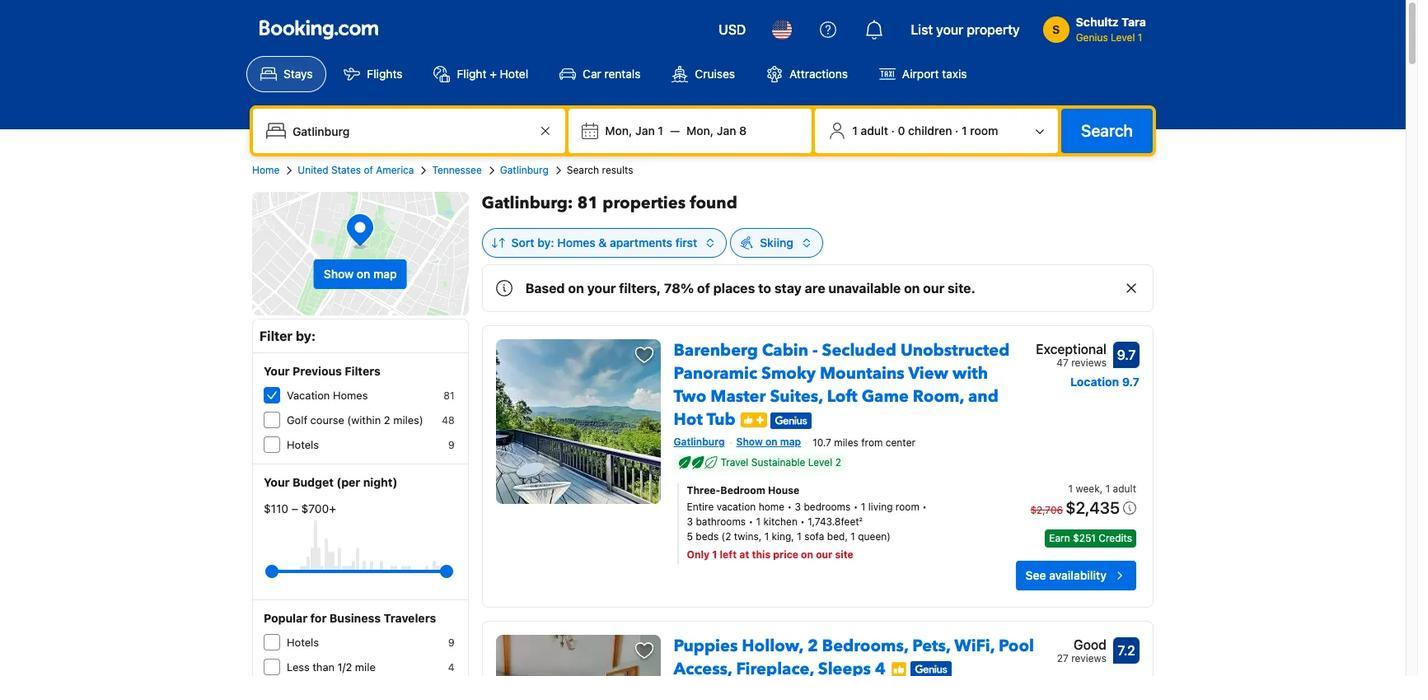 Task type: vqa. For each thing, say whether or not it's contained in the screenshot.
our within Three-Bedroom House Entire vacation home • 3 bedrooms • 1 living room • 3 bathrooms • 1 kitchen • 1,743.8feet² 5 beds (2 twins, 1 king, 1 sofa bed, 1 queen) Only 1 left at this price on our site
yes



Task type: locate. For each thing, give the bounding box(es) containing it.
1 jan from the left
[[636, 124, 655, 138]]

room inside dropdown button
[[970, 124, 999, 138]]

places
[[713, 281, 755, 296]]

9.7 up location 9.7
[[1117, 348, 1136, 363]]

property
[[967, 22, 1020, 37]]

81 up 48
[[444, 390, 455, 402]]

• up twins,
[[749, 516, 753, 528]]

night)
[[363, 476, 398, 490]]

mon, up results
[[605, 124, 632, 138]]

· left 0 on the top
[[891, 124, 895, 138]]

sleeps
[[818, 658, 871, 677]]

your previous filters
[[264, 364, 381, 378]]

only
[[687, 549, 710, 561]]

car rentals link
[[546, 56, 655, 92]]

group
[[272, 559, 446, 585]]

1 horizontal spatial adult
[[1113, 483, 1137, 495]]

81 down search results
[[577, 192, 599, 214]]

1 vertical spatial show on map
[[736, 436, 801, 448]]

1 right bed,
[[851, 531, 855, 543]]

0 vertical spatial level
[[1111, 31, 1135, 44]]

0 vertical spatial hotels
[[287, 438, 319, 452]]

reviews right 27
[[1072, 653, 1107, 665]]

reviews inside exceptional 47 reviews
[[1072, 357, 1107, 369]]

0 vertical spatial by:
[[538, 236, 554, 250]]

0 horizontal spatial gatlinburg
[[500, 164, 549, 176]]

reviews up location
[[1072, 357, 1107, 369]]

2 for level
[[835, 456, 841, 469]]

0 horizontal spatial 2
[[384, 414, 390, 427]]

adult left 0 on the top
[[861, 124, 888, 138]]

0 horizontal spatial show on map
[[324, 267, 397, 281]]

1 your from the top
[[264, 364, 290, 378]]

homes up golf course (within 2 miles)
[[333, 389, 368, 402]]

room right "living"
[[896, 501, 920, 513]]

1 vertical spatial our
[[816, 549, 833, 561]]

0 vertical spatial search
[[1081, 121, 1133, 140]]

room
[[970, 124, 999, 138], [896, 501, 920, 513]]

tennessee link
[[432, 163, 482, 178]]

flight + hotel
[[457, 67, 528, 81]]

game
[[862, 386, 909, 408]]

1 adult · 0 children · 1 room
[[852, 124, 999, 138]]

0 horizontal spatial search
[[567, 164, 599, 176]]

0 horizontal spatial level
[[808, 456, 833, 469]]

1 vertical spatial homes
[[333, 389, 368, 402]]

3 up 5
[[687, 516, 693, 528]]

gatlinburg down hot
[[674, 436, 725, 448]]

1 vertical spatial 9
[[448, 637, 455, 649]]

$110
[[264, 502, 288, 516]]

tennessee
[[432, 164, 482, 176]]

0 horizontal spatial mon,
[[605, 124, 632, 138]]

0 vertical spatial adult
[[861, 124, 888, 138]]

first
[[676, 236, 697, 250]]

1 horizontal spatial 2
[[808, 635, 818, 658]]

1 · from the left
[[891, 124, 895, 138]]

0 vertical spatial of
[[364, 164, 373, 176]]

(per
[[337, 476, 360, 490]]

1 vertical spatial reviews
[[1072, 653, 1107, 665]]

7.2
[[1118, 644, 1135, 658]]

0 horizontal spatial our
[[816, 549, 833, 561]]

1 horizontal spatial ·
[[955, 124, 959, 138]]

10.7
[[813, 437, 831, 449]]

0 vertical spatial our
[[923, 281, 945, 296]]

2 up sleeps
[[808, 635, 818, 658]]

mon, right '—'
[[687, 124, 714, 138]]

panoramic
[[674, 363, 758, 385]]

2 your from the top
[[264, 476, 290, 490]]

genius discounts available at this property. image
[[770, 413, 812, 429], [770, 413, 812, 429], [911, 662, 952, 677], [911, 662, 952, 677]]

flight
[[457, 67, 487, 81]]

-
[[813, 340, 818, 362]]

1 horizontal spatial 3
[[795, 501, 801, 513]]

cabin
[[762, 340, 809, 362]]

2 left miles)
[[384, 414, 390, 427]]

1 left week
[[1069, 483, 1073, 495]]

of
[[364, 164, 373, 176], [697, 281, 710, 296]]

0 vertical spatial reviews
[[1072, 357, 1107, 369]]

miles)
[[393, 414, 423, 427]]

of right states
[[364, 164, 373, 176]]

miles
[[834, 437, 859, 449]]

1 vertical spatial search
[[567, 164, 599, 176]]

1 horizontal spatial 81
[[577, 192, 599, 214]]

pool
[[999, 635, 1034, 658]]

0 vertical spatial your
[[264, 364, 290, 378]]

1 vertical spatial 2
[[835, 456, 841, 469]]

1 vertical spatial room
[[896, 501, 920, 513]]

budget
[[293, 476, 334, 490]]

car
[[583, 67, 601, 81]]

0 vertical spatial room
[[970, 124, 999, 138]]

our
[[923, 281, 945, 296], [816, 549, 833, 561]]

jan left '—'
[[636, 124, 655, 138]]

puppies hollow, 2 bedrooms, pets, wifi, pool access, fireplace, sleeps 4
[[674, 635, 1034, 677]]

earn $251 credits
[[1049, 532, 1132, 545]]

reviews inside good 27 reviews
[[1072, 653, 1107, 665]]

cruises link
[[658, 56, 749, 92]]

level down 10.7
[[808, 456, 833, 469]]

home
[[759, 501, 785, 513]]

genius
[[1076, 31, 1108, 44]]

1 horizontal spatial room
[[970, 124, 999, 138]]

0 horizontal spatial homes
[[333, 389, 368, 402]]

2 vertical spatial 2
[[808, 635, 818, 658]]

room right the children
[[970, 124, 999, 138]]

0 horizontal spatial map
[[373, 267, 397, 281]]

• up kitchen
[[788, 501, 792, 513]]

your for your budget (per night)
[[264, 476, 290, 490]]

0 vertical spatial map
[[373, 267, 397, 281]]

1 horizontal spatial your
[[936, 22, 964, 37]]

9
[[448, 439, 455, 452], [448, 637, 455, 649]]

1 vertical spatial your
[[264, 476, 290, 490]]

reviews for exceptional
[[1072, 357, 1107, 369]]

1 horizontal spatial show
[[736, 436, 763, 448]]

our inside three-bedroom house entire vacation home • 3 bedrooms • 1 living room • 3 bathrooms • 1 kitchen • 1,743.8feet² 5 beds (2 twins, 1 king, 1 sofa bed, 1 queen) only 1 left at this price on our site
[[816, 549, 833, 561]]

2 9 from the top
[[448, 637, 455, 649]]

by: right sort
[[538, 236, 554, 250]]

bedrooms
[[804, 501, 851, 513]]

filters
[[345, 364, 381, 378]]

1 vertical spatial your
[[587, 281, 616, 296]]

1 vertical spatial by:
[[296, 329, 316, 344]]

hotels up less
[[287, 636, 319, 649]]

0 vertical spatial 81
[[577, 192, 599, 214]]

1 horizontal spatial show on map
[[736, 436, 801, 448]]

1 vertical spatial level
[[808, 456, 833, 469]]

exceptional 47 reviews
[[1036, 342, 1107, 369]]

by:
[[538, 236, 554, 250], [296, 329, 316, 344]]

apartments
[[610, 236, 673, 250]]

1 down tara
[[1138, 31, 1143, 44]]

your right list on the right of page
[[936, 22, 964, 37]]

1 week , 1 adult
[[1069, 483, 1137, 495]]

show on map
[[324, 267, 397, 281], [736, 436, 801, 448]]

0 horizontal spatial your
[[587, 281, 616, 296]]

level inside schultz tara genius level 1
[[1111, 31, 1135, 44]]

golf course (within 2 miles)
[[287, 414, 423, 427]]

2 reviews from the top
[[1072, 653, 1107, 665]]

barenberg cabin - secluded unobstructed panoramic smoky mountains view with two master suites, loft game room, and hot tub image
[[496, 340, 661, 504]]

1,743.8feet²
[[808, 516, 863, 528]]

by: for sort
[[538, 236, 554, 250]]

adult inside 1 adult · 0 children · 1 room dropdown button
[[861, 124, 888, 138]]

see availability
[[1026, 569, 1107, 583]]

0 vertical spatial 9
[[448, 439, 455, 452]]

your down filter
[[264, 364, 290, 378]]

1 reviews from the top
[[1072, 357, 1107, 369]]

1 horizontal spatial search
[[1081, 121, 1133, 140]]

your
[[936, 22, 964, 37], [587, 281, 616, 296]]

your left filters,
[[587, 281, 616, 296]]

1 vertical spatial of
[[697, 281, 710, 296]]

gatlinburg up gatlinburg:
[[500, 164, 549, 176]]

tara
[[1122, 15, 1146, 29]]

results
[[602, 164, 633, 176]]

beds
[[696, 531, 719, 543]]

0 vertical spatial 9.7
[[1117, 348, 1136, 363]]

0 vertical spatial homes
[[557, 236, 596, 250]]

puppies
[[674, 635, 738, 658]]

properties
[[603, 192, 686, 214]]

4
[[875, 658, 886, 677], [448, 662, 455, 674]]

0 vertical spatial show
[[324, 267, 354, 281]]

0 horizontal spatial room
[[896, 501, 920, 513]]

search results
[[567, 164, 633, 176]]

2 hotels from the top
[[287, 636, 319, 649]]

vacation
[[287, 389, 330, 402]]

airport taxis link
[[865, 56, 981, 92]]

1 horizontal spatial of
[[697, 281, 710, 296]]

week
[[1076, 483, 1100, 495]]

9.7 down scored 9.7 'element'
[[1122, 375, 1140, 389]]

location
[[1071, 375, 1119, 389]]

1 horizontal spatial jan
[[717, 124, 736, 138]]

smoky
[[762, 363, 816, 385]]

1 horizontal spatial mon,
[[687, 124, 714, 138]]

with
[[953, 363, 988, 385]]

homes
[[557, 236, 596, 250], [333, 389, 368, 402]]

by: right filter
[[296, 329, 316, 344]]

1 horizontal spatial map
[[780, 436, 801, 448]]

for
[[310, 612, 327, 626]]

hotels down "golf"
[[287, 438, 319, 452]]

this property is part of our preferred plus program. it's committed to providing outstanding service and excellent value. it'll pay us a higher commission if you make a booking. image
[[741, 413, 767, 427]]

1 horizontal spatial by:
[[538, 236, 554, 250]]

10.7 miles from center
[[813, 437, 916, 449]]

are
[[805, 281, 826, 296]]

1 left the left
[[712, 549, 717, 561]]

81
[[577, 192, 599, 214], [444, 390, 455, 402]]

states
[[331, 164, 361, 176]]

on inside three-bedroom house entire vacation home • 3 bedrooms • 1 living room • 3 bathrooms • 1 kitchen • 1,743.8feet² 5 beds (2 twins, 1 king, 1 sofa bed, 1 queen) only 1 left at this price on our site
[[801, 549, 814, 561]]

2 jan from the left
[[717, 124, 736, 138]]

twins,
[[734, 531, 762, 543]]

map inside "show on map" button
[[373, 267, 397, 281]]

0 horizontal spatial 3
[[687, 516, 693, 528]]

three-bedroom house entire vacation home • 3 bedrooms • 1 living room • 3 bathrooms • 1 kitchen • 1,743.8feet² 5 beds (2 twins, 1 king, 1 sofa bed, 1 queen) only 1 left at this price on our site
[[687, 485, 927, 561]]

flight + hotel link
[[420, 56, 542, 92]]

9.7 inside 'element'
[[1117, 348, 1136, 363]]

1 vertical spatial hotels
[[287, 636, 319, 649]]

our left site
[[816, 549, 833, 561]]

your up $110
[[264, 476, 290, 490]]

3 down house
[[795, 501, 801, 513]]

our left site.
[[923, 281, 945, 296]]

room inside three-bedroom house entire vacation home • 3 bedrooms • 1 living room • 3 bathrooms • 1 kitchen • 1,743.8feet² 5 beds (2 twins, 1 king, 1 sofa bed, 1 queen) only 1 left at this price on our site
[[896, 501, 920, 513]]

1 horizontal spatial 4
[[875, 658, 886, 677]]

search results updated. gatlinburg: 81 properties found. applied filters: vacation homes, entire homes & apartments. element
[[482, 192, 1154, 215]]

queen)
[[858, 531, 891, 543]]

search for search results
[[567, 164, 599, 176]]

of right 78%
[[697, 281, 710, 296]]

0 horizontal spatial jan
[[636, 124, 655, 138]]

1 vertical spatial gatlinburg
[[674, 436, 725, 448]]

&
[[599, 236, 607, 250]]

0 horizontal spatial by:
[[296, 329, 316, 344]]

adult right ,
[[1113, 483, 1137, 495]]

0 horizontal spatial ·
[[891, 124, 895, 138]]

0 horizontal spatial 4
[[448, 662, 455, 674]]

stay
[[775, 281, 802, 296]]

1 hotels from the top
[[287, 438, 319, 452]]

search inside 'button'
[[1081, 121, 1133, 140]]

1 right the children
[[962, 124, 967, 138]]

0 horizontal spatial adult
[[861, 124, 888, 138]]

1/2
[[338, 661, 352, 674]]

0 vertical spatial gatlinburg
[[500, 164, 549, 176]]

0 vertical spatial 2
[[384, 414, 390, 427]]

· right the children
[[955, 124, 959, 138]]

2 horizontal spatial 2
[[835, 456, 841, 469]]

0 vertical spatial your
[[936, 22, 964, 37]]

1 horizontal spatial level
[[1111, 31, 1135, 44]]

usd button
[[709, 10, 756, 49]]

room,
[[913, 386, 964, 408]]

hot
[[674, 409, 703, 431]]

1 9 from the top
[[448, 439, 455, 452]]

2 down the miles on the right
[[835, 456, 841, 469]]

popular for business travelers
[[264, 612, 436, 626]]

0 vertical spatial show on map
[[324, 267, 397, 281]]

1 vertical spatial 9.7
[[1122, 375, 1140, 389]]

show on map inside button
[[324, 267, 397, 281]]

map
[[373, 267, 397, 281], [780, 436, 801, 448]]

wifi,
[[955, 635, 995, 658]]

0 horizontal spatial 81
[[444, 390, 455, 402]]

1 vertical spatial 3
[[687, 516, 693, 528]]

jan left '8'
[[717, 124, 736, 138]]

0 horizontal spatial show
[[324, 267, 354, 281]]

living
[[868, 501, 893, 513]]

1 vertical spatial show
[[736, 436, 763, 448]]

homes left & at the left of the page
[[557, 236, 596, 250]]

based on your filters, 78% of places to stay are unavailable on our site.
[[525, 281, 976, 296]]

level down tara
[[1111, 31, 1135, 44]]

1 up twins,
[[756, 516, 761, 528]]

credits
[[1099, 532, 1132, 545]]



Task type: describe. For each thing, give the bounding box(es) containing it.
than
[[313, 661, 335, 674]]

three-bedroom house link
[[687, 484, 966, 499]]

airport
[[902, 67, 939, 81]]

1 right ,
[[1106, 483, 1110, 495]]

america
[[376, 164, 414, 176]]

suites,
[[770, 386, 823, 408]]

taxis
[[942, 67, 967, 81]]

good
[[1074, 638, 1107, 653]]

attractions link
[[753, 56, 862, 92]]

(within
[[347, 414, 381, 427]]

2 inside puppies hollow, 2 bedrooms, pets, wifi, pool access, fireplace, sleeps 4
[[808, 635, 818, 658]]

price
[[773, 549, 799, 561]]

and
[[968, 386, 999, 408]]

travelers
[[384, 612, 436, 626]]

Where are you going? field
[[286, 116, 536, 146]]

–
[[292, 502, 298, 516]]

exceptional
[[1036, 342, 1107, 357]]

—
[[670, 124, 680, 138]]

tub
[[707, 409, 736, 431]]

1 left sofa
[[797, 531, 802, 543]]

1 left '—'
[[658, 124, 663, 138]]

at
[[740, 549, 749, 561]]

1 mon, from the left
[[605, 124, 632, 138]]

stays
[[284, 67, 313, 81]]

search button
[[1062, 109, 1153, 153]]

secluded
[[822, 340, 897, 362]]

vacation
[[717, 501, 756, 513]]

s
[[1052, 22, 1060, 36]]

1 horizontal spatial gatlinburg
[[674, 436, 725, 448]]

golf
[[287, 414, 307, 427]]

1 horizontal spatial our
[[923, 281, 945, 296]]

scored 7.2 element
[[1113, 638, 1140, 664]]

business
[[330, 612, 381, 626]]

barenberg
[[674, 340, 758, 362]]

house
[[768, 485, 800, 497]]

sustainable
[[751, 456, 806, 469]]

this property is part of our preferred plus program. it's committed to providing outstanding service and excellent value. it'll pay us a higher commission if you make a booking. image
[[741, 413, 767, 427]]

location 9.7
[[1071, 375, 1140, 389]]

list
[[911, 22, 933, 37]]

bedrooms,
[[822, 635, 909, 658]]

1 horizontal spatial homes
[[557, 236, 596, 250]]

airport taxis
[[902, 67, 967, 81]]

barenberg cabin - secluded unobstructed panoramic smoky mountains view with two master suites, loft game room, and hot tub
[[674, 340, 1010, 431]]

$251
[[1073, 532, 1096, 545]]

search for search
[[1081, 121, 1133, 140]]

show inside button
[[324, 267, 354, 281]]

2 mon, from the left
[[687, 124, 714, 138]]

flights link
[[330, 56, 417, 92]]

1 left king,
[[765, 531, 769, 543]]

1 left 0 on the top
[[852, 124, 858, 138]]

2 for (within
[[384, 414, 390, 427]]

1 vertical spatial 81
[[444, 390, 455, 402]]

popular
[[264, 612, 308, 626]]

cruises
[[695, 67, 735, 81]]

by: for filter
[[296, 329, 316, 344]]

mountains
[[820, 363, 905, 385]]

scored 9.7 element
[[1113, 342, 1140, 368]]

this property is part of our preferred partner program. it's committed to providing excellent service and good value. it'll pay us a higher commission if you make a booking. image
[[891, 662, 907, 677]]

1 inside schultz tara genius level 1
[[1138, 31, 1143, 44]]

site.
[[948, 281, 976, 296]]

previous
[[293, 364, 342, 378]]

earn
[[1049, 532, 1070, 545]]

car rentals
[[583, 67, 641, 81]]

reviews for good
[[1072, 653, 1107, 665]]

pets,
[[913, 635, 951, 658]]

2 · from the left
[[955, 124, 959, 138]]

united states of america
[[298, 164, 414, 176]]

$2,706
[[1031, 504, 1063, 517]]

4 inside puppies hollow, 2 bedrooms, pets, wifi, pool access, fireplace, sleeps 4
[[875, 658, 886, 677]]

based
[[525, 281, 565, 296]]

• right "living"
[[923, 501, 927, 513]]

1 vertical spatial map
[[780, 436, 801, 448]]

0 horizontal spatial of
[[364, 164, 373, 176]]

schultz tara genius level 1
[[1076, 15, 1146, 44]]

$110 – $700+
[[264, 502, 336, 516]]

this property is part of our preferred partner program. it's committed to providing excellent service and good value. it'll pay us a higher commission if you make a booking. image
[[891, 662, 907, 677]]

flights
[[367, 67, 403, 81]]

less than 1/2 mile
[[287, 661, 376, 674]]

filter by:
[[260, 329, 316, 344]]

see availability link
[[1016, 561, 1137, 591]]

puppies hollow, 2 bedrooms, pets, wifi, pool access, fireplace, sleeps 4 link
[[674, 629, 1034, 677]]

availability
[[1049, 569, 1107, 583]]

entire
[[687, 501, 714, 513]]

• left "living"
[[854, 501, 858, 513]]

your budget (per night)
[[264, 476, 398, 490]]

1 vertical spatial adult
[[1113, 483, 1137, 495]]

78%
[[664, 281, 694, 296]]

mon, jan 1 button
[[599, 116, 670, 146]]

8
[[739, 124, 747, 138]]

children
[[908, 124, 952, 138]]

• up sofa
[[801, 516, 805, 528]]

+
[[490, 67, 497, 81]]

$2,435
[[1066, 499, 1120, 517]]

bedroom
[[721, 485, 766, 497]]

booking.com image
[[260, 20, 378, 40]]

vacation homes
[[287, 389, 368, 402]]

gatlinburg link
[[500, 163, 549, 178]]

from
[[861, 437, 883, 449]]

1 left "living"
[[861, 501, 866, 513]]

sort by: homes & apartments first
[[511, 236, 697, 250]]

mile
[[355, 661, 376, 674]]

less
[[287, 661, 310, 674]]

48
[[442, 415, 455, 427]]

unavailable
[[829, 281, 901, 296]]

this
[[752, 549, 771, 561]]

exceptional element
[[1036, 340, 1107, 359]]

skiing button
[[730, 228, 823, 258]]

gatlinburg:
[[482, 192, 573, 214]]

hollow,
[[742, 635, 804, 658]]

your account menu schultz tara genius level 1 element
[[1043, 7, 1153, 45]]

on inside button
[[357, 267, 370, 281]]

rentals
[[605, 67, 641, 81]]

good element
[[1057, 635, 1107, 655]]

your for your previous filters
[[264, 364, 290, 378]]

see
[[1026, 569, 1046, 583]]

0 vertical spatial 3
[[795, 501, 801, 513]]



